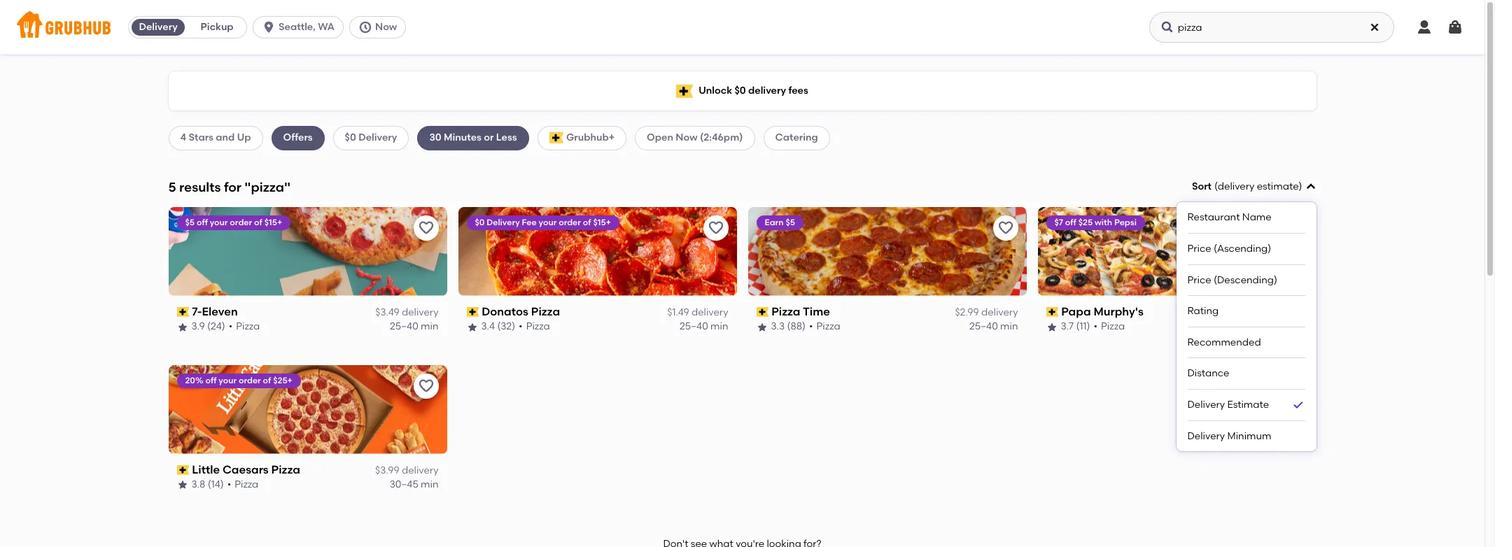 Task type: locate. For each thing, give the bounding box(es) containing it.
open
[[647, 132, 674, 144]]

your down 5 results for "pizza"
[[210, 218, 228, 227]]

earn
[[765, 218, 784, 227]]

• pizza down papa murphy's
[[1094, 321, 1125, 333]]

now right wa
[[375, 21, 397, 33]]

1 vertical spatial subscription pass image
[[177, 466, 189, 475]]

1 horizontal spatial 30–45
[[1259, 321, 1288, 333]]

0 vertical spatial 30–45 min
[[1259, 321, 1308, 333]]

subscription pass image left the little
[[177, 466, 189, 475]]

now right the open
[[676, 132, 698, 144]]

pizza
[[531, 305, 560, 318], [772, 305, 801, 318], [236, 321, 260, 333], [526, 321, 550, 333], [817, 321, 841, 333], [1101, 321, 1125, 333], [271, 463, 300, 477], [235, 479, 259, 491]]

0 horizontal spatial save this restaurant image
[[418, 378, 434, 395]]

• pizza down caesars
[[227, 479, 259, 491]]

2 25–40 min from the left
[[680, 321, 729, 333]]

(24)
[[207, 321, 225, 333]]

$0 left fee at the top of page
[[475, 218, 485, 227]]

• pizza for $1.49
[[519, 321, 550, 333]]

donatos pizza logo image
[[458, 207, 737, 296]]

open now (2:46pm)
[[647, 132, 743, 144]]

save this restaurant image for donatos pizza
[[708, 220, 724, 237]]

save this restaurant image
[[1287, 220, 1304, 237], [418, 378, 434, 395]]

save this restaurant button for $2.99 delivery
[[993, 216, 1018, 241]]

0 horizontal spatial 25–40 min
[[390, 321, 439, 333]]

delivery for little caesars pizza
[[402, 465, 439, 477]]

delivery
[[748, 85, 786, 97], [1218, 181, 1255, 193], [402, 307, 439, 319], [692, 307, 729, 319], [982, 307, 1018, 319], [402, 465, 439, 477]]

0 vertical spatial grubhub plus flag logo image
[[676, 84, 693, 98]]

1 horizontal spatial now
[[676, 132, 698, 144]]

0 horizontal spatial of
[[254, 218, 262, 227]]

subscription pass image
[[177, 307, 189, 317], [757, 307, 769, 317], [1046, 307, 1059, 317]]

off right '$7' on the top of the page
[[1066, 218, 1077, 227]]

• for $2.99
[[809, 321, 813, 333]]

2 horizontal spatial $0
[[735, 85, 746, 97]]

order for 7-eleven
[[230, 218, 252, 227]]

subscription pass image left donatos
[[467, 307, 479, 317]]

1 price from the top
[[1188, 243, 1212, 255]]

1 horizontal spatial $5
[[786, 218, 795, 227]]

now
[[375, 21, 397, 33], [676, 132, 698, 144]]

1 horizontal spatial subscription pass image
[[757, 307, 769, 317]]

delivery for delivery minimum
[[1188, 431, 1225, 442]]

0 horizontal spatial $0
[[345, 132, 356, 144]]

•
[[229, 321, 233, 333], [519, 321, 523, 333], [809, 321, 813, 333], [1094, 321, 1098, 333], [227, 479, 231, 491]]

2 horizontal spatial save this restaurant image
[[997, 220, 1014, 237]]

(ascending)
[[1214, 243, 1272, 255]]

1 save this restaurant image from the left
[[418, 220, 434, 237]]

svg image
[[1416, 19, 1433, 36], [262, 20, 276, 34], [358, 20, 372, 34], [1161, 20, 1175, 34], [1305, 181, 1317, 193]]

pepsi
[[1115, 218, 1137, 227]]

delivery right '$3.49'
[[402, 307, 439, 319]]

off
[[197, 218, 208, 227], [1066, 218, 1077, 227], [205, 376, 217, 386]]

1 vertical spatial 30–45 min
[[390, 479, 439, 491]]

30–45 up 'recommended'
[[1259, 321, 1288, 333]]

None field
[[1177, 180, 1317, 452]]

25–40 min for donatos pizza
[[680, 321, 729, 333]]

delivery down delivery estimate
[[1188, 431, 1225, 442]]

subscription pass image left pizza time
[[757, 307, 769, 317]]

delivery inside option
[[1188, 399, 1225, 411]]

grubhub plus flag logo image
[[676, 84, 693, 98], [549, 133, 564, 144]]

2 25–40 from the left
[[680, 321, 708, 333]]

(descending)
[[1214, 274, 1278, 286]]

2 subscription pass image from the left
[[757, 307, 769, 317]]

$0 right offers
[[345, 132, 356, 144]]

• pizza
[[229, 321, 260, 333], [519, 321, 550, 333], [809, 321, 841, 333], [1094, 321, 1125, 333], [227, 479, 259, 491]]

1 horizontal spatial $0
[[475, 218, 485, 227]]

subscription pass image left papa
[[1046, 307, 1059, 317]]

star icon image for $2.99 delivery
[[757, 322, 768, 333]]

recommended
[[1188, 337, 1261, 348]]

$15+
[[264, 218, 282, 227], [593, 218, 611, 227]]

save this restaurant image
[[418, 220, 434, 237], [708, 220, 724, 237], [997, 220, 1014, 237]]

subscription pass image for pizza time
[[757, 307, 769, 317]]

star icon image
[[177, 322, 188, 333], [467, 322, 478, 333], [757, 322, 768, 333], [1046, 322, 1058, 333], [177, 480, 188, 491]]

1 horizontal spatial save this restaurant image
[[1287, 220, 1304, 237]]

2 save this restaurant image from the left
[[708, 220, 724, 237]]

0 horizontal spatial svg image
[[1369, 22, 1381, 33]]

svg image
[[1447, 19, 1464, 36], [1369, 22, 1381, 33]]

0 horizontal spatial 30–45
[[390, 479, 419, 491]]

of for little caesars pizza
[[263, 376, 271, 386]]

now inside button
[[375, 21, 397, 33]]

2 horizontal spatial 25–40 min
[[970, 321, 1018, 333]]

• pizza down donatos pizza
[[519, 321, 550, 333]]

3.4 (32)
[[481, 321, 515, 333]]

• right (88)
[[809, 321, 813, 333]]

1 horizontal spatial $15+
[[593, 218, 611, 227]]

• pizza for $2.99
[[809, 321, 841, 333]]

25–40 min down "$2.99 delivery"
[[970, 321, 1018, 333]]

2 horizontal spatial subscription pass image
[[1046, 307, 1059, 317]]

1 vertical spatial 30–45
[[390, 479, 419, 491]]

pickup
[[201, 21, 234, 33]]

1 vertical spatial save this restaurant image
[[418, 378, 434, 395]]

0 horizontal spatial 30–45 min
[[390, 479, 439, 491]]

minimum
[[1228, 431, 1272, 442]]

1 horizontal spatial 25–40
[[680, 321, 708, 333]]

grubhub+
[[566, 132, 615, 144]]

$5 right the earn
[[786, 218, 795, 227]]

delivery right $2.99
[[982, 307, 1018, 319]]

of left $25+
[[263, 376, 271, 386]]

pizza down donatos pizza
[[526, 321, 550, 333]]

1 25–40 min from the left
[[390, 321, 439, 333]]

(11)
[[1076, 321, 1090, 333]]

1 horizontal spatial save this restaurant image
[[708, 220, 724, 237]]

seattle, wa button
[[253, 16, 349, 39]]

$0
[[735, 85, 746, 97], [345, 132, 356, 144], [475, 218, 485, 227]]

1 vertical spatial grubhub plus flag logo image
[[549, 133, 564, 144]]

your for 7-eleven
[[210, 218, 228, 227]]

delivery up restaurant name
[[1218, 181, 1255, 193]]

• right (32)
[[519, 321, 523, 333]]

star icon image left 3.9
[[177, 322, 188, 333]]

30–45 down the $3.99 delivery
[[390, 479, 419, 491]]

30–45 min
[[1259, 321, 1308, 333], [390, 479, 439, 491]]

min
[[421, 321, 439, 333], [711, 321, 729, 333], [1001, 321, 1018, 333], [1291, 321, 1308, 333], [421, 479, 439, 491]]

for
[[224, 179, 242, 195]]

star icon image left the 3.7
[[1046, 322, 1058, 333]]

$3.99
[[375, 465, 400, 477]]

delivery for 7-eleven
[[402, 307, 439, 319]]

list box
[[1188, 203, 1305, 452]]

$3.49
[[375, 307, 400, 319]]

star icon image for $3.99 delivery
[[177, 480, 188, 491]]

1 horizontal spatial 30–45 min
[[1259, 321, 1308, 333]]

25–40 min down $1.49 delivery
[[680, 321, 729, 333]]

delivery for donatos pizza
[[692, 307, 729, 319]]

with
[[1095, 218, 1113, 227]]

2 $15+ from the left
[[593, 218, 611, 227]]

3 25–40 from the left
[[970, 321, 998, 333]]

1 horizontal spatial grubhub plus flag logo image
[[676, 84, 693, 98]]

delivery inside button
[[139, 21, 178, 33]]

25–40 min
[[390, 321, 439, 333], [680, 321, 729, 333], [970, 321, 1018, 333]]

0 horizontal spatial $15+
[[264, 218, 282, 227]]

25–40 down "$2.99 delivery"
[[970, 321, 998, 333]]

delivery right $1.49
[[692, 307, 729, 319]]

1 vertical spatial $0
[[345, 132, 356, 144]]

of right fee at the top of page
[[583, 218, 591, 227]]

30–45 min for murphy's
[[1259, 321, 1308, 333]]

papa murphy's logo image
[[1038, 207, 1317, 296]]

0 vertical spatial 30–45
[[1259, 321, 1288, 333]]

• pizza right (24)
[[229, 321, 260, 333]]

• for papa
[[1094, 321, 1098, 333]]

3.8
[[191, 479, 205, 491]]

of
[[254, 218, 262, 227], [583, 218, 591, 227], [263, 376, 271, 386]]

your right 20%
[[219, 376, 237, 386]]

fee
[[522, 218, 537, 227]]

delivery left '30'
[[359, 132, 397, 144]]

off down results
[[197, 218, 208, 227]]

0 vertical spatial save this restaurant image
[[1287, 220, 1304, 237]]

delivery estimate
[[1188, 399, 1270, 411]]

$5 down results
[[185, 218, 195, 227]]

min for $3.99 delivery
[[421, 479, 439, 491]]

subscription pass image inside papa murphy's link
[[1046, 307, 1059, 317]]

• pizza for papa
[[1094, 321, 1125, 333]]

0 vertical spatial price
[[1188, 243, 1212, 255]]

price (ascending)
[[1188, 243, 1272, 255]]

grubhub plus flag logo image left grubhub+
[[549, 133, 564, 144]]

1 subscription pass image from the left
[[177, 307, 189, 317]]

(88)
[[787, 321, 806, 333]]

0 vertical spatial now
[[375, 21, 397, 33]]

3.7 (11)
[[1061, 321, 1090, 333]]

30–45 min down (descending)
[[1259, 321, 1308, 333]]

0 horizontal spatial save this restaurant image
[[418, 220, 434, 237]]

star icon image left the 3.3
[[757, 322, 768, 333]]

25–40 down $3.49 delivery
[[390, 321, 419, 333]]

order left $25+
[[239, 376, 261, 386]]

$0 right unlock on the left of page
[[735, 85, 746, 97]]

little caesars pizza
[[192, 463, 300, 477]]

subscription pass image left 7-
[[177, 307, 189, 317]]

estimate
[[1257, 181, 1299, 193]]

0 vertical spatial subscription pass image
[[467, 307, 479, 317]]

order for little caesars pizza
[[239, 376, 261, 386]]

star icon image left 3.4
[[467, 322, 478, 333]]

25–40 min down $3.49 delivery
[[390, 321, 439, 333]]

and
[[216, 132, 235, 144]]

caesars
[[223, 463, 269, 477]]

• pizza down time
[[809, 321, 841, 333]]

"pizza"
[[245, 179, 291, 195]]

0 horizontal spatial subscription pass image
[[177, 466, 189, 475]]

of down "pizza"
[[254, 218, 262, 227]]

0 horizontal spatial subscription pass image
[[177, 307, 189, 317]]

price up rating
[[1188, 274, 1212, 286]]

subscription pass image
[[467, 307, 479, 317], [177, 466, 189, 475]]

delivery left pickup
[[139, 21, 178, 33]]

price
[[1188, 243, 1212, 255], [1188, 274, 1212, 286]]

2 horizontal spatial of
[[583, 218, 591, 227]]

star icon image for $1.49 delivery
[[467, 322, 478, 333]]

$7
[[1055, 218, 1064, 227]]

• right (11)
[[1094, 321, 1098, 333]]

30–45 min down the $3.99 delivery
[[390, 479, 439, 491]]

3 save this restaurant image from the left
[[997, 220, 1014, 237]]

1 $5 from the left
[[185, 218, 195, 227]]

subscription pass image for donatos pizza
[[467, 307, 479, 317]]

30–45
[[1259, 321, 1288, 333], [390, 479, 419, 491]]

25–40 down $1.49 delivery
[[680, 321, 708, 333]]

3 25–40 min from the left
[[970, 321, 1018, 333]]

1 horizontal spatial subscription pass image
[[467, 307, 479, 317]]

0 horizontal spatial $5
[[185, 218, 195, 227]]

murphy's
[[1094, 305, 1144, 318]]

grubhub plus flag logo image left unlock on the left of page
[[676, 84, 693, 98]]

time
[[803, 305, 830, 318]]

save this restaurant image for papa murphy's
[[1287, 220, 1304, 237]]

order
[[230, 218, 252, 227], [559, 218, 581, 227], [239, 376, 261, 386]]

0 horizontal spatial 25–40
[[390, 321, 419, 333]]

1 horizontal spatial of
[[263, 376, 271, 386]]

1 vertical spatial price
[[1188, 274, 1212, 286]]

• right (14)
[[227, 479, 231, 491]]

star icon image for $3.49 delivery
[[177, 322, 188, 333]]

7-eleven
[[192, 305, 238, 318]]

1 25–40 from the left
[[390, 321, 419, 333]]

subscription pass image for little caesars pizza
[[177, 466, 189, 475]]

pizza down little caesars pizza
[[235, 479, 259, 491]]

2 price from the top
[[1188, 274, 1212, 286]]

2 vertical spatial $0
[[475, 218, 485, 227]]

0 horizontal spatial now
[[375, 21, 397, 33]]

star icon image left 3.8
[[177, 480, 188, 491]]

20% off your order of $25+
[[185, 376, 293, 386]]

delivery right $3.99
[[402, 465, 439, 477]]

restaurant
[[1188, 212, 1240, 224]]

delivery down distance
[[1188, 399, 1225, 411]]

2 horizontal spatial 25–40
[[970, 321, 998, 333]]

order down 'for'
[[230, 218, 252, 227]]

save this restaurant button
[[413, 216, 439, 241], [703, 216, 729, 241], [993, 216, 1018, 241], [1283, 216, 1308, 241], [413, 374, 439, 399]]

3 subscription pass image from the left
[[1046, 307, 1059, 317]]

0 horizontal spatial grubhub plus flag logo image
[[549, 133, 564, 144]]

1 horizontal spatial 25–40 min
[[680, 321, 729, 333]]

order right fee at the top of page
[[559, 218, 581, 227]]

price down the restaurant
[[1188, 243, 1212, 255]]

save this restaurant button for $1.49 delivery
[[703, 216, 729, 241]]

• right (24)
[[229, 321, 233, 333]]

$5
[[185, 218, 195, 227], [786, 218, 795, 227]]

off right 20%
[[205, 376, 217, 386]]

delivery minimum
[[1188, 431, 1272, 442]]

save this restaurant button for $3.99 delivery
[[413, 374, 439, 399]]



Task type: describe. For each thing, give the bounding box(es) containing it.
papa murphy's link
[[1046, 304, 1308, 320]]

rating
[[1188, 305, 1219, 317]]

3.9 (24)
[[191, 321, 225, 333]]

papa murphy's
[[1062, 305, 1144, 318]]

svg image inside now button
[[358, 20, 372, 34]]

price for price (ascending)
[[1188, 243, 1212, 255]]

5
[[168, 179, 176, 195]]

$0 for $0 delivery
[[345, 132, 356, 144]]

unlock
[[699, 85, 732, 97]]

$1.49 delivery
[[667, 307, 729, 319]]

pizza right (24)
[[236, 321, 260, 333]]

25–40 for 7-eleven
[[390, 321, 419, 333]]

of for 7-eleven
[[254, 218, 262, 227]]

star icon image for papa murphy's
[[1046, 322, 1058, 333]]

offers
[[283, 132, 313, 144]]

minutes
[[444, 132, 482, 144]]

delivery estimate option
[[1188, 390, 1305, 421]]

7-eleven logo image
[[168, 207, 447, 296]]

$25+
[[273, 376, 293, 386]]

off for papa murphy's
[[1066, 218, 1077, 227]]

delivery left "fees"
[[748, 85, 786, 97]]

30–45 for murphy's
[[1259, 321, 1288, 333]]

(32)
[[497, 321, 515, 333]]

3.9
[[191, 321, 205, 333]]

subscription pass image for 7-eleven
[[177, 307, 189, 317]]

• for $1.49
[[519, 321, 523, 333]]

3.4
[[481, 321, 495, 333]]

delivery for delivery estimate
[[1188, 399, 1225, 411]]

restaurant name
[[1188, 212, 1272, 224]]

delivery button
[[129, 16, 188, 39]]

up
[[237, 132, 251, 144]]

3.3 (88)
[[771, 321, 806, 333]]

catering
[[775, 132, 818, 144]]

30–45 min for delivery
[[390, 479, 439, 491]]

2 $5 from the left
[[786, 218, 795, 227]]

pizza down murphy's
[[1101, 321, 1125, 333]]

25–40 for donatos pizza
[[680, 321, 708, 333]]

save this restaurant image for $3.99 delivery
[[418, 378, 434, 395]]

5 results for "pizza"
[[168, 179, 291, 195]]

30 minutes or less
[[430, 132, 517, 144]]

4 stars and up
[[180, 132, 251, 144]]

donatos
[[482, 305, 529, 318]]

off for $3.99 delivery
[[205, 376, 217, 386]]

$3.49 delivery
[[375, 307, 439, 319]]

delivery left fee at the top of page
[[487, 218, 520, 227]]

1 $15+ from the left
[[264, 218, 282, 227]]

1 horizontal spatial svg image
[[1447, 19, 1464, 36]]

pickup button
[[188, 16, 247, 39]]

25–40 for pizza time
[[970, 321, 998, 333]]

(
[[1215, 181, 1218, 193]]

save this restaurant button for papa murphy's
[[1283, 216, 1308, 241]]

check icon image
[[1291, 398, 1305, 412]]

sort ( delivery estimate )
[[1192, 181, 1303, 193]]

stars
[[189, 132, 214, 144]]

• for $3.99
[[227, 479, 231, 491]]

$5 off your order of $15+
[[185, 218, 282, 227]]

25–40 min for 7-eleven
[[390, 321, 439, 333]]

papa
[[1062, 305, 1091, 318]]

3.8 (14)
[[191, 479, 224, 491]]

30
[[430, 132, 442, 144]]

)
[[1299, 181, 1303, 193]]

or
[[484, 132, 494, 144]]

svg image inside 'seattle, wa' "button"
[[262, 20, 276, 34]]

pizza time
[[772, 305, 830, 318]]

$2.99 delivery
[[955, 307, 1018, 319]]

min for $3.49 delivery
[[421, 321, 439, 333]]

(14)
[[208, 479, 224, 491]]

$3.99 delivery
[[375, 465, 439, 477]]

$25
[[1079, 218, 1093, 227]]

main navigation navigation
[[0, 0, 1485, 55]]

sort
[[1192, 181, 1212, 193]]

none field containing sort
[[1177, 180, 1317, 452]]

distance
[[1188, 368, 1230, 380]]

20%
[[185, 376, 203, 386]]

list box containing restaurant name
[[1188, 203, 1305, 452]]

1 vertical spatial now
[[676, 132, 698, 144]]

unlock $0 delivery fees
[[699, 85, 809, 97]]

less
[[496, 132, 517, 144]]

3.3
[[771, 321, 785, 333]]

$0 for $0 delivery fee your order of $15+
[[475, 218, 485, 227]]

save this restaurant button for $3.49 delivery
[[413, 216, 439, 241]]

fees
[[789, 85, 809, 97]]

min for $2.99 delivery
[[1001, 321, 1018, 333]]

delivery for delivery
[[139, 21, 178, 33]]

pizza right caesars
[[271, 463, 300, 477]]

off for $3.49 delivery
[[197, 218, 208, 227]]

7-
[[192, 305, 202, 318]]

grubhub plus flag logo image for unlock $0 delivery fees
[[676, 84, 693, 98]]

little caesars pizza logo image
[[168, 365, 447, 454]]

earn $5
[[765, 218, 795, 227]]

estimate
[[1228, 399, 1270, 411]]

wa
[[318, 21, 335, 33]]

now button
[[349, 16, 412, 39]]

Search for food, convenience, alcohol... search field
[[1150, 12, 1395, 43]]

delivery for pizza time
[[982, 307, 1018, 319]]

your for little caesars pizza
[[219, 376, 237, 386]]

save this restaurant image for 7-eleven
[[418, 220, 434, 237]]

pizza down time
[[817, 321, 841, 333]]

4
[[180, 132, 186, 144]]

save this restaurant image for pizza time
[[997, 220, 1014, 237]]

0 vertical spatial $0
[[735, 85, 746, 97]]

seattle,
[[279, 21, 316, 33]]

25–40 min for pizza time
[[970, 321, 1018, 333]]

your right fee at the top of page
[[539, 218, 557, 227]]

3.7
[[1061, 321, 1074, 333]]

pizza right donatos
[[531, 305, 560, 318]]

results
[[179, 179, 221, 195]]

pizza time logo image
[[748, 207, 1027, 296]]

name
[[1243, 212, 1272, 224]]

$7 off $25 with pepsi
[[1055, 218, 1137, 227]]

donatos pizza
[[482, 305, 560, 318]]

price (descending)
[[1188, 274, 1278, 286]]

grubhub plus flag logo image for grubhub+
[[549, 133, 564, 144]]

$0 delivery fee your order of $15+
[[475, 218, 611, 227]]

price for price (descending)
[[1188, 274, 1212, 286]]

• pizza for $3.49
[[229, 321, 260, 333]]

min for $1.49 delivery
[[711, 321, 729, 333]]

$2.99
[[955, 307, 979, 319]]

30–45 for delivery
[[390, 479, 419, 491]]

• pizza for $3.99
[[227, 479, 259, 491]]

min for papa murphy's
[[1291, 321, 1308, 333]]

• for $3.49
[[229, 321, 233, 333]]

$1.49
[[667, 307, 689, 319]]

eleven
[[202, 305, 238, 318]]

(2:46pm)
[[700, 132, 743, 144]]

little
[[192, 463, 220, 477]]

seattle, wa
[[279, 21, 335, 33]]

$0 delivery
[[345, 132, 397, 144]]

pizza up 3.3 (88)
[[772, 305, 801, 318]]

subscription pass image for papa murphy's
[[1046, 307, 1059, 317]]



Task type: vqa. For each thing, say whether or not it's contained in the screenshot.


